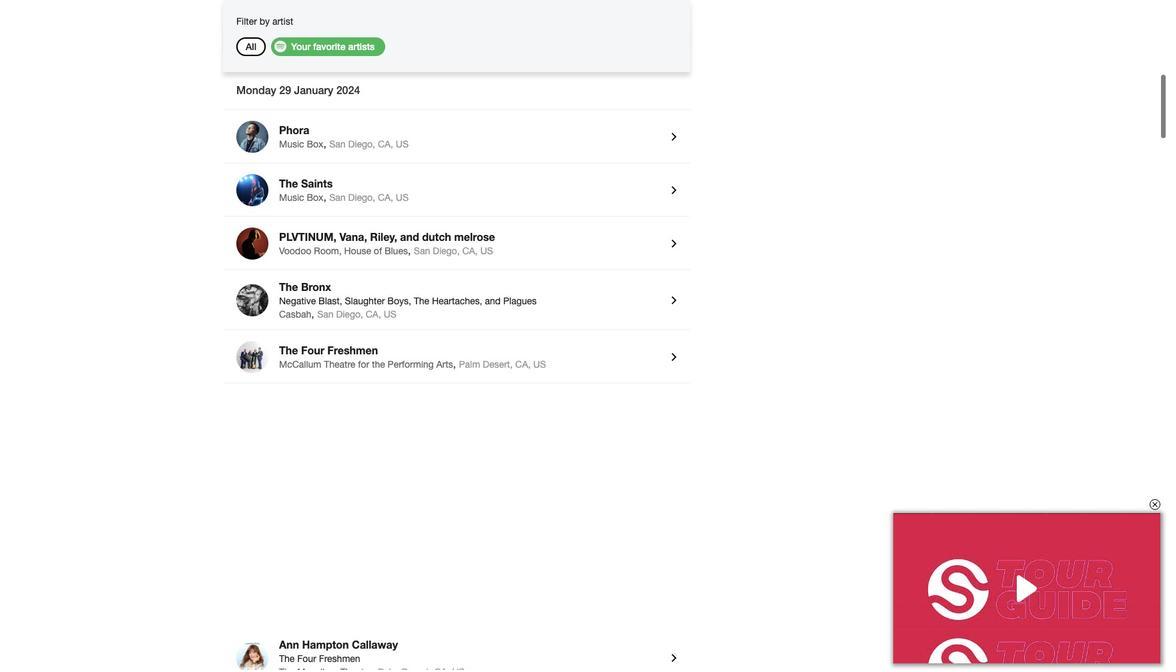 Task type: describe. For each thing, give the bounding box(es) containing it.
blues
[[385, 246, 408, 257]]

ann hampton callaway live image
[[237, 643, 269, 671]]

ca, inside the bronx negative blast, slaughter boys, the heartaches, and plagues casbah , san diego, ca, us
[[366, 309, 381, 320]]

performing
[[388, 359, 434, 370]]

slaughter
[[345, 296, 385, 307]]

artist
[[273, 16, 293, 27]]

the saints live image
[[237, 174, 269, 206]]

the four freshmen mccallum theatre for the performing arts , palm desert, ca, us
[[279, 344, 547, 370]]

plvtinum,
[[279, 231, 337, 243]]

of
[[374, 246, 382, 257]]

san inside plvtinum, vana, riley, and dutch melrose voodoo room, house of blues , san diego, ca, us
[[414, 246, 430, 257]]

music box link for music
[[279, 139, 324, 150]]

diego, inside the saints music box , san diego, ca, us
[[348, 192, 375, 203]]

ca, inside plvtinum, vana, riley, and dutch melrose voodoo room, house of blues , san diego, ca, us
[[463, 246, 478, 257]]

voodoo
[[279, 246, 312, 257]]

ann
[[279, 639, 299, 651]]

filter by artist
[[237, 16, 293, 27]]

, inside the bronx negative blast, slaughter boys, the heartaches, and plagues casbah , san diego, ca, us
[[312, 308, 314, 320]]

voodoo room, house of blues link
[[279, 246, 408, 257]]

2024
[[337, 84, 360, 96]]

the four freshmen live image
[[237, 341, 269, 373]]

music inside phora music box , san diego, ca, us
[[279, 139, 304, 150]]

box inside phora music box , san diego, ca, us
[[307, 139, 324, 150]]

boys,
[[388, 296, 411, 307]]

music inside the saints music box , san diego, ca, us
[[279, 192, 304, 203]]

phora
[[279, 124, 310, 136]]

plvtinum, vana, riley, and dutch melrose link
[[279, 231, 661, 245]]

phora link
[[279, 124, 661, 138]]

freshmen inside ann hampton callaway the four freshmen
[[319, 654, 361, 665]]

all
[[246, 41, 257, 52]]

the bronx negative blast, slaughter boys, the heartaches, and plagues casbah , san diego, ca, us
[[279, 281, 537, 320]]

callaway
[[352, 639, 398, 651]]

mccallum
[[279, 359, 322, 370]]

all link
[[246, 41, 257, 52]]

diego, inside the bronx negative blast, slaughter boys, the heartaches, and plagues casbah , san diego, ca, us
[[336, 309, 363, 320]]

saints
[[301, 177, 333, 190]]

your
[[291, 41, 311, 52]]

us inside the four freshmen mccallum theatre for the performing arts , palm desert, ca, us
[[534, 359, 547, 370]]

january
[[294, 84, 334, 96]]

san inside phora music box , san diego, ca, us
[[330, 139, 346, 150]]

house
[[344, 246, 371, 257]]

835 upcoming concerts
[[237, 33, 338, 45]]

your favorite artists
[[291, 41, 375, 52]]

the saints music box , san diego, ca, us
[[279, 177, 409, 203]]

and inside the bronx negative blast, slaughter boys, the heartaches, and plagues casbah , san diego, ca, us
[[485, 296, 501, 307]]

mccallum theatre for the performing arts link
[[279, 359, 453, 370]]

the
[[372, 359, 385, 370]]

music box link for saints
[[279, 192, 324, 203]]

the for negative
[[279, 281, 298, 293]]

ann hampton callaway the four freshmen
[[279, 639, 398, 665]]

san inside the bronx negative blast, slaughter boys, the heartaches, and plagues casbah , san diego, ca, us
[[317, 309, 334, 320]]

blast,
[[319, 296, 343, 307]]

bronx
[[301, 281, 331, 293]]

hampton
[[302, 639, 349, 651]]

negative
[[279, 296, 316, 307]]

riley,
[[370, 231, 397, 243]]



Task type: vqa. For each thing, say whether or not it's contained in the screenshot.
Concerts's IN
no



Task type: locate. For each thing, give the bounding box(es) containing it.
us inside plvtinum, vana, riley, and dutch melrose voodoo room, house of blues , san diego, ca, us
[[481, 246, 493, 257]]

ca, inside the saints music box , san diego, ca, us
[[378, 192, 394, 203]]

, inside phora music box , san diego, ca, us
[[324, 138, 327, 150]]

casbah
[[279, 309, 312, 320]]

2 box from the top
[[307, 192, 324, 203]]

desert,
[[483, 359, 513, 370]]

box down phora
[[307, 139, 324, 150]]

, inside plvtinum, vana, riley, and dutch melrose voodoo room, house of blues , san diego, ca, us
[[408, 245, 411, 257]]

concerts
[[300, 33, 338, 45]]

san
[[330, 139, 346, 150], [330, 192, 346, 203], [414, 246, 430, 257], [317, 309, 334, 320]]

the bronx live image
[[237, 285, 269, 317]]

, up saints
[[324, 138, 327, 150]]

plvtinum, vana, riley, and dutch melrose voodoo room, house of blues , san diego, ca, us
[[279, 231, 495, 257]]

favorite
[[313, 41, 346, 52]]

upcoming
[[255, 33, 298, 45]]

the saints link
[[279, 177, 661, 192]]

monday 29 january 2024
[[237, 84, 360, 96]]

box inside the saints music box , san diego, ca, us
[[307, 192, 324, 203]]

artists
[[348, 41, 375, 52]]

2 music box link from the top
[[279, 192, 324, 203]]

the for music
[[279, 177, 298, 190]]

music down phora
[[279, 139, 304, 150]]

ca, right 'desert,'
[[516, 359, 531, 370]]

and inside plvtinum, vana, riley, and dutch melrose voodoo room, house of blues , san diego, ca, us
[[400, 231, 419, 243]]

0 vertical spatial four
[[301, 344, 325, 357]]

music down saints
[[279, 192, 304, 203]]

theatre
[[324, 359, 356, 370]]

four inside the four freshmen mccallum theatre for the performing arts , palm desert, ca, us
[[301, 344, 325, 357]]

san inside the saints music box , san diego, ca, us
[[330, 192, 346, 203]]

, inside the saints music box , san diego, ca, us
[[324, 191, 327, 203]]

the right boys,
[[414, 296, 430, 307]]

san down 'dutch' on the left top of the page
[[414, 246, 430, 257]]

,
[[324, 138, 327, 150], [324, 191, 327, 203], [408, 245, 411, 257], [312, 308, 314, 320], [453, 358, 456, 370]]

1 vertical spatial music
[[279, 192, 304, 203]]

1 music from the top
[[279, 139, 304, 150]]

, inside the four freshmen mccallum theatre for the performing arts , palm desert, ca, us
[[453, 358, 456, 370]]

four down ann
[[297, 654, 317, 665]]

music box link down saints
[[279, 192, 324, 203]]

four
[[301, 344, 325, 357], [297, 654, 317, 665]]

music
[[279, 139, 304, 150], [279, 192, 304, 203]]

diego,
[[348, 139, 375, 150], [348, 192, 375, 203], [433, 246, 460, 257], [336, 309, 363, 320]]

san down the blast,
[[317, 309, 334, 320]]

, right of
[[408, 245, 411, 257]]

diego, down 'dutch' on the left top of the page
[[433, 246, 460, 257]]

us
[[396, 139, 409, 150], [396, 192, 409, 203], [481, 246, 493, 257], [384, 309, 397, 320], [534, 359, 547, 370]]

0 horizontal spatial and
[[400, 231, 419, 243]]

box
[[307, 139, 324, 150], [307, 192, 324, 203]]

1 box from the top
[[307, 139, 324, 150]]

2 music from the top
[[279, 192, 304, 203]]

835
[[237, 33, 252, 45]]

room,
[[314, 246, 342, 257]]

the for freshmen
[[279, 344, 298, 357]]

, down saints
[[324, 191, 327, 203]]

ca,
[[378, 139, 394, 150], [378, 192, 394, 203], [463, 246, 478, 257], [366, 309, 381, 320], [516, 359, 531, 370]]

phora music box , san diego, ca, us
[[279, 124, 409, 150]]

the left saints
[[279, 177, 298, 190]]

filter
[[237, 16, 257, 27]]

diego, down slaughter
[[336, 309, 363, 320]]

1 vertical spatial box
[[307, 192, 324, 203]]

us inside the saints music box , san diego, ca, us
[[396, 192, 409, 203]]

melrose
[[455, 231, 495, 243]]

0 vertical spatial music
[[279, 139, 304, 150]]

29
[[279, 84, 291, 96]]

us inside the bronx negative blast, slaughter boys, the heartaches, and plagues casbah , san diego, ca, us
[[384, 309, 397, 320]]

freshmen down hampton
[[319, 654, 361, 665]]

0 vertical spatial box
[[307, 139, 324, 150]]

freshmen inside the four freshmen mccallum theatre for the performing arts , palm desert, ca, us
[[328, 344, 378, 357]]

freshmen up for
[[328, 344, 378, 357]]

four up mccallum
[[301, 344, 325, 357]]

by
[[260, 16, 270, 27]]

1 vertical spatial and
[[485, 296, 501, 307]]

us inside phora music box , san diego, ca, us
[[396, 139, 409, 150]]

arts
[[437, 359, 453, 370]]

1 vertical spatial four
[[297, 654, 317, 665]]

your favorite artists button
[[271, 37, 386, 56]]

san down saints
[[330, 192, 346, 203]]

ca, down slaughter
[[366, 309, 381, 320]]

ca, up the saints music box , san diego, ca, us
[[378, 139, 394, 150]]

1 vertical spatial freshmen
[[319, 654, 361, 665]]

, left palm
[[453, 358, 456, 370]]

the up mccallum
[[279, 344, 298, 357]]

palm
[[459, 359, 481, 370]]

heartaches,
[[432, 296, 483, 307]]

casbah link
[[279, 309, 312, 320]]

0 vertical spatial freshmen
[[328, 344, 378, 357]]

phora live image
[[237, 121, 269, 153]]

1 music box link from the top
[[279, 139, 324, 150]]

the inside ann hampton callaway the four freshmen
[[279, 654, 295, 665]]

the down ann
[[279, 654, 295, 665]]

plagues
[[504, 296, 537, 307]]

, down negative
[[312, 308, 314, 320]]

music box link
[[279, 139, 324, 150], [279, 192, 324, 203]]

0 vertical spatial music box link
[[279, 139, 324, 150]]

ca, inside phora music box , san diego, ca, us
[[378, 139, 394, 150]]

music box link down phora
[[279, 139, 324, 150]]

1 horizontal spatial and
[[485, 296, 501, 307]]

for
[[358, 359, 370, 370]]

1 vertical spatial music box link
[[279, 192, 324, 203]]

four inside ann hampton callaway the four freshmen
[[297, 654, 317, 665]]

and
[[400, 231, 419, 243], [485, 296, 501, 307]]

ca, down 'plvtinum, vana, riley, and dutch melrose' link
[[463, 246, 478, 257]]

diego, up the saints music box , san diego, ca, us
[[348, 139, 375, 150]]

the up negative
[[279, 281, 298, 293]]

the inside the four freshmen mccallum theatre for the performing arts , palm desert, ca, us
[[279, 344, 298, 357]]

box down saints
[[307, 192, 324, 203]]

san up saints
[[330, 139, 346, 150]]

the four freshmen link
[[279, 344, 661, 359]]

vana,
[[340, 231, 367, 243]]

plvtinum live image
[[237, 228, 269, 260]]

and left "plagues"
[[485, 296, 501, 307]]

the
[[279, 177, 298, 190], [279, 281, 298, 293], [414, 296, 430, 307], [279, 344, 298, 357], [279, 654, 295, 665]]

diego, inside plvtinum, vana, riley, and dutch melrose voodoo room, house of blues , san diego, ca, us
[[433, 246, 460, 257]]

ca, up riley,
[[378, 192, 394, 203]]

ca, inside the four freshmen mccallum theatre for the performing arts , palm desert, ca, us
[[516, 359, 531, 370]]

diego, up the "vana,"
[[348, 192, 375, 203]]

dutch
[[422, 231, 452, 243]]

the inside the saints music box , san diego, ca, us
[[279, 177, 298, 190]]

0 vertical spatial and
[[400, 231, 419, 243]]

and up blues
[[400, 231, 419, 243]]

freshmen
[[328, 344, 378, 357], [319, 654, 361, 665]]

diego, inside phora music box , san diego, ca, us
[[348, 139, 375, 150]]

monday
[[237, 84, 277, 96]]



